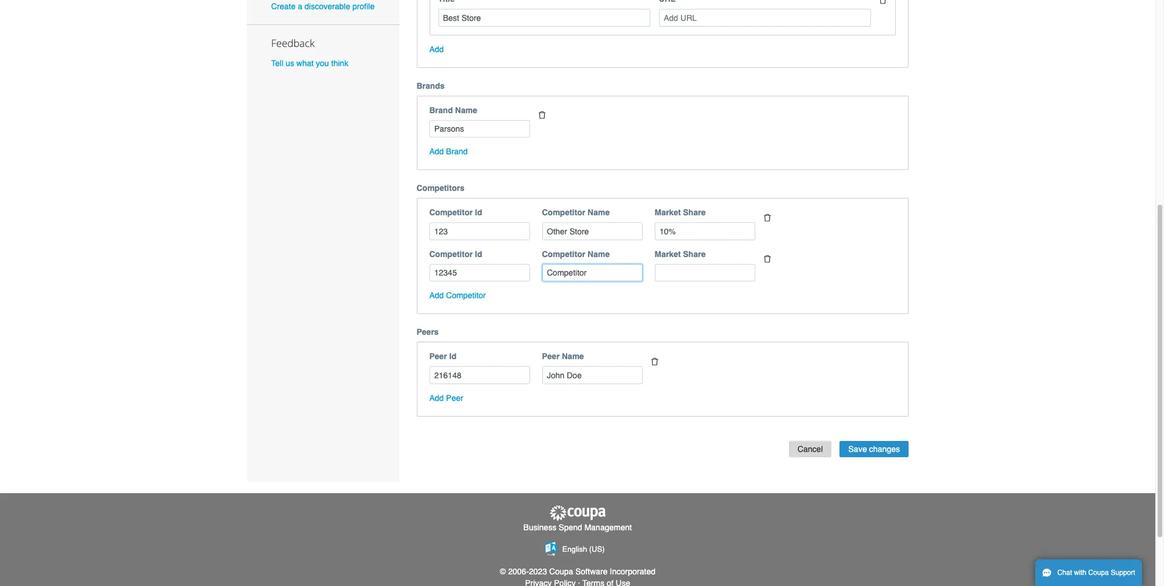 Task type: vqa. For each thing, say whether or not it's contained in the screenshot.
Name associated with Market Share text field's Competitor Id text box
yes



Task type: locate. For each thing, give the bounding box(es) containing it.
with
[[1075, 569, 1087, 577]]

1 vertical spatial market
[[655, 250, 681, 259]]

peer down peer id text field
[[446, 394, 464, 403]]

URL text field
[[659, 9, 871, 27]]

Competitor Id text field
[[430, 223, 530, 240]]

market for competitor id text field
[[655, 208, 681, 217]]

coupa supplier portal image
[[549, 506, 607, 522]]

1 vertical spatial competitor id
[[430, 250, 482, 259]]

1 vertical spatial brand
[[446, 147, 468, 156]]

competitor id
[[430, 208, 482, 217], [430, 250, 482, 259]]

1 competitor name from the top
[[542, 208, 610, 217]]

id up competitor id text box
[[475, 250, 482, 259]]

english
[[563, 545, 587, 554]]

1 horizontal spatial coupa
[[1089, 569, 1110, 577]]

coupa right 2023
[[550, 568, 574, 577]]

coupa
[[550, 568, 574, 577], [1089, 569, 1110, 577]]

competitor
[[430, 208, 473, 217], [542, 208, 586, 217], [430, 250, 473, 259], [542, 250, 586, 259], [446, 291, 486, 301]]

1 vertical spatial id
[[475, 250, 482, 259]]

4 add from the top
[[430, 394, 444, 403]]

name
[[455, 106, 478, 115], [588, 208, 610, 217], [588, 250, 610, 259], [562, 352, 584, 362]]

1 market from the top
[[655, 208, 681, 217]]

us
[[286, 59, 294, 68]]

peer name
[[542, 352, 584, 362]]

peer
[[430, 352, 447, 362], [542, 352, 560, 362], [446, 394, 464, 403]]

1 competitor name text field from the top
[[542, 223, 643, 240]]

market
[[655, 208, 681, 217], [655, 250, 681, 259]]

(us)
[[590, 545, 605, 554]]

add
[[430, 45, 444, 54], [430, 147, 444, 156], [430, 291, 444, 301], [430, 394, 444, 403]]

add competitor button
[[430, 290, 486, 302]]

2 market share from the top
[[655, 250, 706, 259]]

Competitor Name text field
[[542, 223, 643, 240], [542, 264, 643, 282]]

coupa right with
[[1089, 569, 1110, 577]]

peer for peer name
[[542, 352, 560, 362]]

think
[[331, 59, 349, 68]]

tell
[[271, 59, 284, 68]]

brand down brand name text field
[[446, 147, 468, 156]]

coupa inside chat with coupa support button
[[1089, 569, 1110, 577]]

feedback
[[271, 36, 315, 50]]

add for add peer
[[430, 394, 444, 403]]

add up brands
[[430, 45, 444, 54]]

peer inside button
[[446, 394, 464, 403]]

0 vertical spatial competitor name
[[542, 208, 610, 217]]

1 vertical spatial competitor name
[[542, 250, 610, 259]]

0 vertical spatial competitor id
[[430, 208, 482, 217]]

peer for peer id
[[430, 352, 447, 362]]

cancel
[[798, 445, 823, 454]]

brand name
[[430, 106, 478, 115]]

add peer button
[[430, 393, 464, 404]]

brand inside button
[[446, 147, 468, 156]]

Competitor Id text field
[[430, 264, 530, 282]]

add inside button
[[430, 291, 444, 301]]

Market Share text field
[[655, 223, 756, 240], [655, 264, 756, 282]]

2 add from the top
[[430, 147, 444, 156]]

add up 'peers'
[[430, 291, 444, 301]]

incorporated
[[610, 568, 656, 577]]

0 vertical spatial market share text field
[[655, 223, 756, 240]]

market share
[[655, 208, 706, 217], [655, 250, 706, 259]]

add down the peer id
[[430, 394, 444, 403]]

1 add from the top
[[430, 45, 444, 54]]

name for competitor id text box
[[588, 250, 610, 259]]

0 vertical spatial competitor name text field
[[542, 223, 643, 240]]

2 competitor name from the top
[[542, 250, 610, 259]]

0 vertical spatial market
[[655, 208, 681, 217]]

2 competitor name text field from the top
[[542, 264, 643, 282]]

© 2006-2023 coupa software incorporated
[[500, 568, 656, 577]]

discoverable
[[305, 2, 350, 11]]

1 competitor id from the top
[[430, 208, 482, 217]]

id up competitor id text field
[[475, 208, 482, 217]]

1 vertical spatial market share text field
[[655, 264, 756, 282]]

competitor inside button
[[446, 291, 486, 301]]

add competitor
[[430, 291, 486, 301]]

spend
[[559, 523, 583, 533]]

share for competitor id text box
[[683, 250, 706, 259]]

Title text field
[[438, 9, 651, 27]]

0 vertical spatial share
[[683, 208, 706, 217]]

competitor id up competitor id text box
[[430, 250, 482, 259]]

1 market share text field from the top
[[655, 223, 756, 240]]

0 vertical spatial id
[[475, 208, 482, 217]]

1 share from the top
[[683, 208, 706, 217]]

1 market share from the top
[[655, 208, 706, 217]]

create
[[271, 2, 296, 11]]

peer up peer name text field
[[542, 352, 560, 362]]

id
[[475, 208, 482, 217], [475, 250, 482, 259], [450, 352, 457, 362]]

2 market share text field from the top
[[655, 264, 756, 282]]

share for competitor id text field
[[683, 208, 706, 217]]

changes
[[870, 445, 900, 454]]

add brand
[[430, 147, 468, 156]]

competitor id down competitors on the left of the page
[[430, 208, 482, 217]]

Peer Name text field
[[542, 367, 643, 384]]

1 vertical spatial share
[[683, 250, 706, 259]]

english (us)
[[563, 545, 605, 554]]

save changes button
[[840, 441, 909, 458]]

you
[[316, 59, 329, 68]]

2 competitor id from the top
[[430, 250, 482, 259]]

brand
[[430, 106, 453, 115], [446, 147, 468, 156]]

competitor name
[[542, 208, 610, 217], [542, 250, 610, 259]]

competitor id for competitor id text field
[[430, 208, 482, 217]]

2 market from the top
[[655, 250, 681, 259]]

save
[[849, 445, 867, 454]]

0 vertical spatial market share
[[655, 208, 706, 217]]

3 add from the top
[[430, 291, 444, 301]]

peer down 'peers'
[[430, 352, 447, 362]]

1 vertical spatial market share
[[655, 250, 706, 259]]

share
[[683, 208, 706, 217], [683, 250, 706, 259]]

add up competitors on the left of the page
[[430, 147, 444, 156]]

brand down brands
[[430, 106, 453, 115]]

2 share from the top
[[683, 250, 706, 259]]

id up peer id text field
[[450, 352, 457, 362]]

2 vertical spatial id
[[450, 352, 457, 362]]

1 vertical spatial competitor name text field
[[542, 264, 643, 282]]



Task type: describe. For each thing, give the bounding box(es) containing it.
peer id
[[430, 352, 457, 362]]

market share text field for competitor id text box
[[655, 264, 756, 282]]

software
[[576, 568, 608, 577]]

name for peer id text field
[[562, 352, 584, 362]]

add peer
[[430, 394, 464, 403]]

chat with coupa support
[[1058, 569, 1136, 577]]

a
[[298, 2, 303, 11]]

peers
[[417, 328, 439, 337]]

business spend management
[[524, 523, 632, 533]]

chat
[[1058, 569, 1073, 577]]

add for add brand
[[430, 147, 444, 156]]

profile
[[353, 2, 375, 11]]

management
[[585, 523, 632, 533]]

id for competitor id text field
[[475, 208, 482, 217]]

support
[[1112, 569, 1136, 577]]

market for competitor id text box
[[655, 250, 681, 259]]

name for competitor id text field
[[588, 208, 610, 217]]

Peer Id text field
[[430, 367, 530, 384]]

competitor name for competitor id text box
[[542, 250, 610, 259]]

add for add competitor
[[430, 291, 444, 301]]

chat with coupa support button
[[1036, 560, 1143, 587]]

save changes
[[849, 445, 900, 454]]

create a discoverable profile
[[271, 2, 375, 11]]

add for add
[[430, 45, 444, 54]]

add button
[[430, 43, 444, 55]]

2023
[[529, 568, 547, 577]]

competitor name text field for competitor id text field
[[542, 223, 643, 240]]

competitor id for competitor id text box
[[430, 250, 482, 259]]

market share text field for competitor id text field
[[655, 223, 756, 240]]

cancel link
[[789, 441, 832, 458]]

create a discoverable profile link
[[271, 2, 375, 11]]

business
[[524, 523, 557, 533]]

id for peer id text field
[[450, 352, 457, 362]]

market share for competitor id text field
[[655, 208, 706, 217]]

competitor name for competitor id text field
[[542, 208, 610, 217]]

©
[[500, 568, 506, 577]]

tell us what you think
[[271, 59, 349, 68]]

id for competitor id text box
[[475, 250, 482, 259]]

what
[[297, 59, 314, 68]]

tell us what you think button
[[271, 58, 349, 69]]

2006-
[[508, 568, 529, 577]]

0 horizontal spatial coupa
[[550, 568, 574, 577]]

competitor name text field for competitor id text box
[[542, 264, 643, 282]]

brands
[[417, 81, 445, 91]]

market share for competitor id text box
[[655, 250, 706, 259]]

competitors
[[417, 184, 465, 193]]

0 vertical spatial brand
[[430, 106, 453, 115]]

Brand Name text field
[[430, 120, 530, 138]]

add brand button
[[430, 146, 468, 158]]



